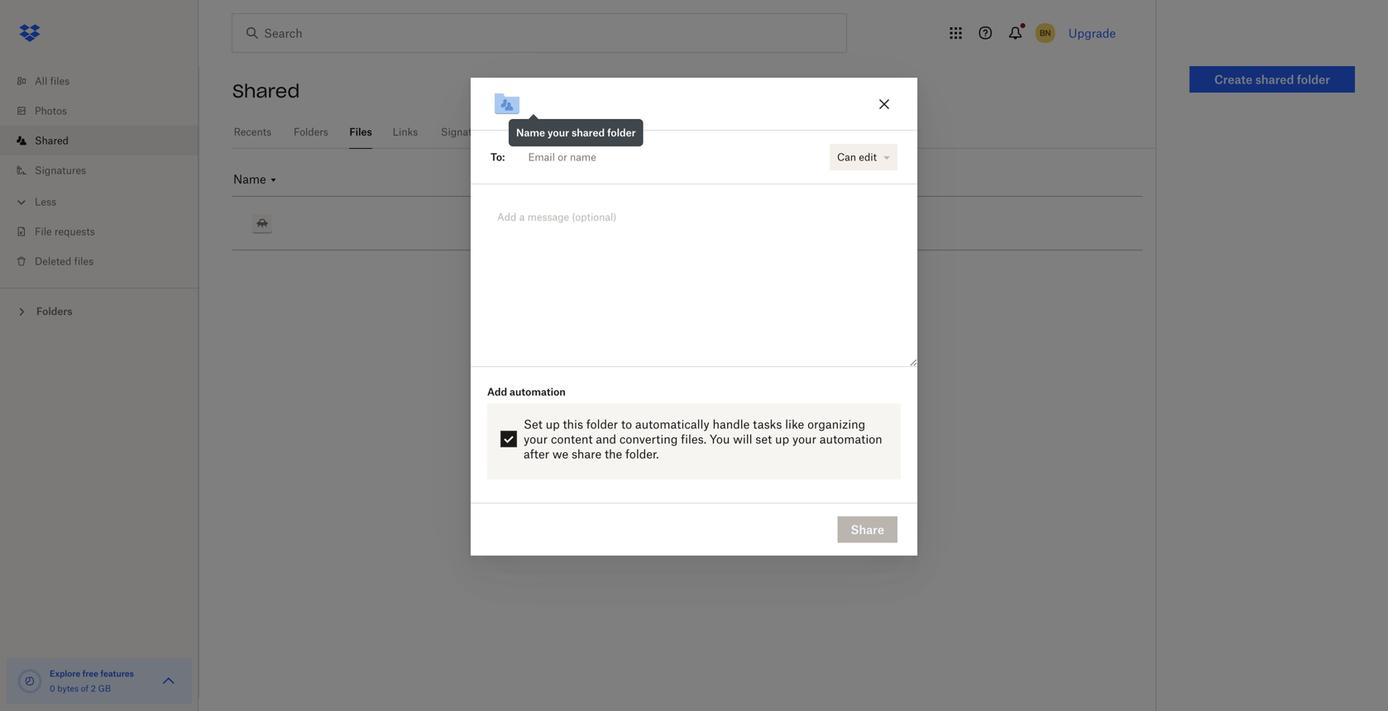 Task type: locate. For each thing, give the bounding box(es) containing it.
0 horizontal spatial folders
[[36, 305, 72, 318]]

set
[[524, 417, 543, 431]]

signature
[[441, 126, 487, 138]]

files
[[349, 126, 372, 138]]

requests up the to:
[[490, 126, 530, 138]]

0 horizontal spatial shared
[[572, 127, 605, 139]]

folder
[[1297, 72, 1330, 86], [607, 127, 636, 139], [586, 417, 618, 431]]

name
[[516, 127, 545, 139]]

folders link
[[293, 116, 329, 146]]

deleted files link
[[13, 247, 199, 276]]

1 vertical spatial up
[[775, 432, 789, 446]]

tab list containing recents
[[232, 116, 1156, 149]]

your
[[548, 127, 569, 139], [524, 432, 548, 446], [793, 432, 817, 446]]

list
[[0, 56, 199, 288]]

up right set at bottom
[[546, 417, 560, 431]]

0 vertical spatial requests
[[490, 126, 530, 138]]

1 horizontal spatial files
[[74, 255, 94, 268]]

tasks
[[753, 417, 782, 431]]

files.
[[681, 432, 707, 446]]

shared link
[[13, 126, 199, 156]]

automation down organizing
[[820, 432, 883, 446]]

1 horizontal spatial automation
[[820, 432, 883, 446]]

1 vertical spatial shared
[[35, 134, 69, 147]]

all
[[35, 75, 47, 87]]

1 vertical spatial automation
[[820, 432, 883, 446]]

content
[[551, 432, 593, 446]]

can edit button
[[830, 144, 898, 170]]

folder up contact name field
[[607, 127, 636, 139]]

files
[[50, 75, 70, 87], [74, 255, 94, 268]]

0 horizontal spatial automation
[[510, 386, 566, 398]]

folders button
[[0, 299, 199, 323]]

0 vertical spatial folders
[[294, 126, 328, 138]]

share
[[851, 523, 884, 537]]

1 horizontal spatial folders
[[294, 126, 328, 138]]

1 horizontal spatial shared
[[232, 79, 300, 103]]

requests for file requests
[[55, 225, 95, 238]]

tab list
[[232, 116, 1156, 149]]

gb
[[98, 684, 111, 694]]

create shared folder button
[[1190, 66, 1355, 93]]

1 horizontal spatial shared
[[1256, 72, 1294, 86]]

1 vertical spatial requests
[[55, 225, 95, 238]]

shared
[[1256, 72, 1294, 86], [572, 127, 605, 139]]

0 horizontal spatial requests
[[55, 225, 95, 238]]

can
[[837, 151, 856, 163]]

folder.
[[626, 447, 659, 461]]

files for all files
[[50, 75, 70, 87]]

folders
[[294, 126, 328, 138], [36, 305, 72, 318]]

up
[[546, 417, 560, 431], [775, 432, 789, 446]]

to:
[[491, 151, 505, 163]]

1 vertical spatial folder
[[607, 127, 636, 139]]

up right set
[[775, 432, 789, 446]]

requests inside list
[[55, 225, 95, 238]]

requests
[[490, 126, 530, 138], [55, 225, 95, 238]]

1 vertical spatial shared
[[572, 127, 605, 139]]

shared inside button
[[1256, 72, 1294, 86]]

we
[[553, 447, 569, 461]]

folder up and
[[586, 417, 618, 431]]

photos link
[[13, 96, 199, 126]]

1 vertical spatial files
[[74, 255, 94, 268]]

your down like
[[793, 432, 817, 446]]

files right deleted
[[74, 255, 94, 268]]

files inside 'link'
[[50, 75, 70, 87]]

automation up set at bottom
[[510, 386, 566, 398]]

sharing modal dialog
[[471, 78, 918, 688]]

requests right 'file'
[[55, 225, 95, 238]]

folder inside set up this folder to automatically handle tasks like organizing your content and converting files. you will set up your automation after we share the folder.
[[586, 417, 618, 431]]

0 vertical spatial up
[[546, 417, 560, 431]]

1 vertical spatial folders
[[36, 305, 72, 318]]

folders left files
[[294, 126, 328, 138]]

shared right create
[[1256, 72, 1294, 86]]

and
[[596, 432, 616, 446]]

set
[[756, 432, 772, 446]]

signature requests link
[[439, 116, 533, 146]]

1 horizontal spatial up
[[775, 432, 789, 446]]

explore
[[50, 669, 80, 679]]

edit
[[859, 151, 877, 163]]

folder inside button
[[1297, 72, 1330, 86]]

0 vertical spatial folder
[[1297, 72, 1330, 86]]

0 vertical spatial files
[[50, 75, 70, 87]]

0
[[50, 684, 55, 694]]

signatures
[[35, 164, 86, 177]]

2 vertical spatial folder
[[586, 417, 618, 431]]

automation
[[510, 386, 566, 398], [820, 432, 883, 446]]

shared down photos
[[35, 134, 69, 147]]

None field
[[505, 141, 826, 174]]

deleted
[[35, 255, 71, 268]]

will
[[733, 432, 752, 446]]

0 vertical spatial shared
[[1256, 72, 1294, 86]]

files right all at the top left of page
[[50, 75, 70, 87]]

recents
[[234, 126, 272, 138]]

features
[[100, 669, 134, 679]]

can edit
[[837, 151, 877, 163]]

1 horizontal spatial requests
[[490, 126, 530, 138]]

shared up recents "link"
[[232, 79, 300, 103]]

set up this folder to automatically handle tasks like organizing your content and converting files. you will set up your automation after we share the folder.
[[524, 417, 883, 461]]

add automation
[[487, 386, 566, 398]]

deleted files
[[35, 255, 94, 268]]

0 horizontal spatial shared
[[35, 134, 69, 147]]

create
[[1215, 72, 1253, 86]]

shared right name
[[572, 127, 605, 139]]

shared
[[232, 79, 300, 103], [35, 134, 69, 147]]

0 horizontal spatial files
[[50, 75, 70, 87]]

folders down deleted
[[36, 305, 72, 318]]

folder right create
[[1297, 72, 1330, 86]]

the
[[605, 447, 622, 461]]

you
[[710, 432, 730, 446]]



Task type: describe. For each thing, give the bounding box(es) containing it.
requests for signature requests
[[490, 126, 530, 138]]

explore free features 0 bytes of 2 gb
[[50, 669, 134, 694]]

0 horizontal spatial up
[[546, 417, 560, 431]]

dropbox image
[[13, 17, 46, 50]]

none field inside sharing modal dialog
[[505, 141, 826, 174]]

Contact name field
[[522, 144, 822, 170]]

bytes
[[57, 684, 79, 694]]

files link
[[349, 116, 372, 146]]

name your shared folder
[[516, 127, 636, 139]]

shared inside 'link'
[[35, 134, 69, 147]]

your right name
[[548, 127, 569, 139]]

handle
[[713, 417, 750, 431]]

Add a message (optional) text field
[[491, 204, 898, 242]]

organizing
[[808, 417, 866, 431]]

free
[[82, 669, 98, 679]]

quota usage element
[[17, 669, 43, 695]]

0 vertical spatial automation
[[510, 386, 566, 398]]

folder for set up this folder to automatically handle tasks like organizing your content and converting files. you will set up your automation after we share the folder.
[[586, 417, 618, 431]]

converting
[[620, 432, 678, 446]]

0 vertical spatial shared
[[232, 79, 300, 103]]

folders inside tab list
[[294, 126, 328, 138]]

signatures link
[[13, 156, 199, 185]]

automatically
[[635, 417, 710, 431]]

file requests link
[[13, 217, 199, 247]]

after
[[524, 447, 549, 461]]

file requests
[[35, 225, 95, 238]]

folder for name your shared folder
[[607, 127, 636, 139]]

to
[[621, 417, 632, 431]]

links
[[393, 126, 418, 138]]

less image
[[13, 194, 30, 211]]

of
[[81, 684, 89, 694]]

share
[[572, 447, 602, 461]]

add
[[487, 386, 507, 398]]

upgrade
[[1069, 26, 1116, 40]]

this
[[563, 417, 583, 431]]

all files
[[35, 75, 70, 87]]

less
[[35, 196, 56, 208]]

shared inside sharing modal dialog
[[572, 127, 605, 139]]

like
[[785, 417, 804, 431]]

recents link
[[232, 116, 273, 146]]

automation inside set up this folder to automatically handle tasks like organizing your content and converting files. you will set up your automation after we share the folder.
[[820, 432, 883, 446]]

files for deleted files
[[74, 255, 94, 268]]

shared list item
[[0, 126, 199, 156]]

share button
[[838, 517, 898, 543]]

list containing all files
[[0, 56, 199, 288]]

photos
[[35, 105, 67, 117]]

2
[[91, 684, 96, 694]]

folders inside button
[[36, 305, 72, 318]]

signature requests
[[441, 126, 530, 138]]

all files link
[[13, 66, 199, 96]]

file
[[35, 225, 52, 238]]

links link
[[392, 116, 419, 146]]

create shared folder
[[1215, 72, 1330, 86]]

your up after
[[524, 432, 548, 446]]

upgrade link
[[1069, 26, 1116, 40]]



Task type: vqa. For each thing, say whether or not it's contained in the screenshot.
the top up
yes



